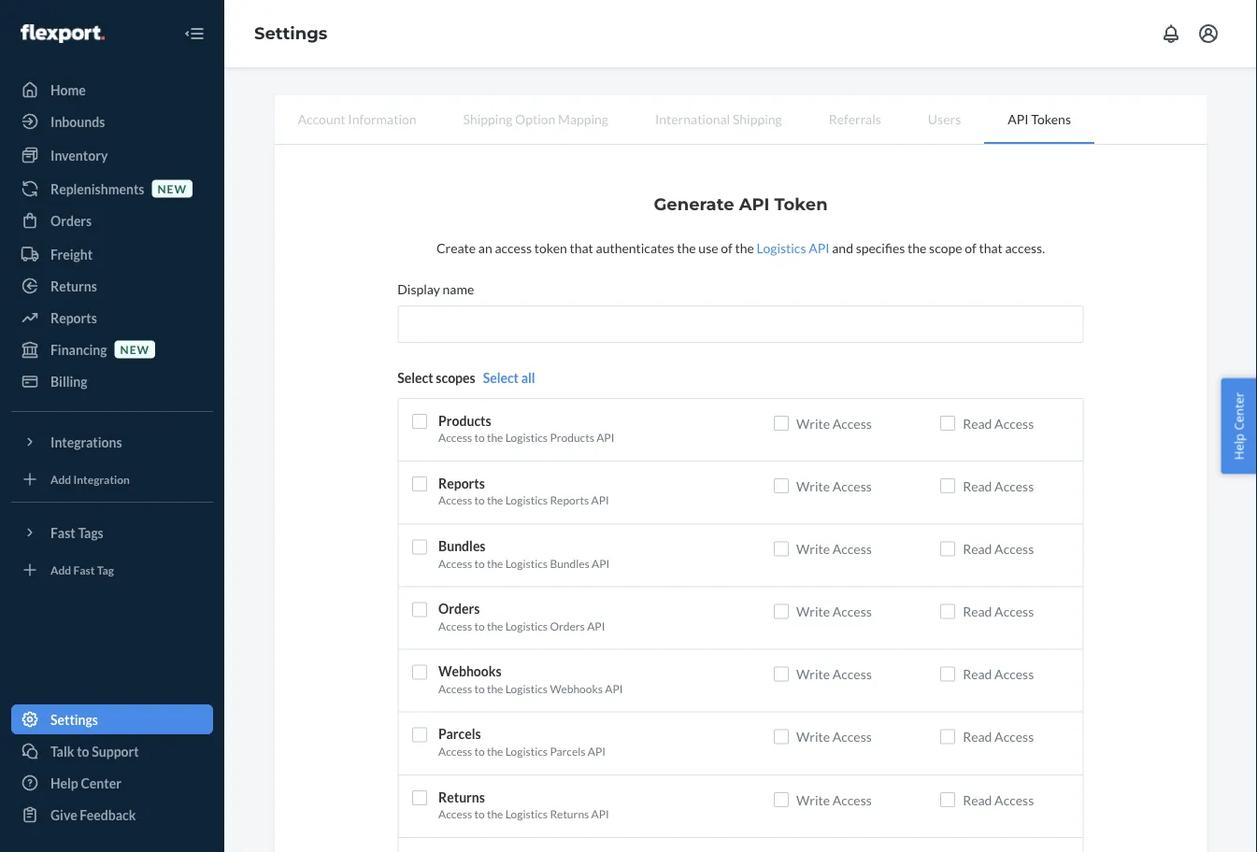 Task type: vqa. For each thing, say whether or not it's contained in the screenshot.
the operations,
no



Task type: locate. For each thing, give the bounding box(es) containing it.
the inside parcels access to the logistics parcels api
[[487, 745, 503, 758]]

to up orders access to the logistics orders api
[[474, 556, 485, 570]]

1 vertical spatial reports
[[438, 475, 485, 491]]

products access to the logistics products api
[[438, 413, 614, 444]]

returns inside returns link
[[50, 278, 97, 294]]

write access for parcels
[[796, 729, 872, 745]]

4 read from the top
[[963, 604, 992, 620]]

4 write access from the top
[[796, 604, 872, 620]]

use
[[699, 240, 718, 256]]

1 horizontal spatial that
[[979, 240, 1003, 256]]

write for webhooks
[[796, 667, 830, 682]]

generate api token
[[654, 193, 828, 214]]

1 vertical spatial returns
[[438, 789, 485, 805]]

new up orders link
[[157, 182, 187, 195]]

returns for returns access to the logistics returns api
[[438, 789, 485, 805]]

information
[[348, 111, 416, 127]]

0 horizontal spatial help
[[50, 775, 78, 791]]

0 horizontal spatial shipping
[[463, 111, 513, 127]]

1 horizontal spatial returns
[[438, 789, 485, 805]]

1 vertical spatial orders
[[438, 601, 480, 617]]

3 read from the top
[[963, 541, 992, 557]]

1 horizontal spatial reports
[[438, 475, 485, 491]]

international shipping tab
[[632, 95, 805, 142]]

flexport logo image
[[21, 24, 105, 43]]

add for add fast tag
[[50, 563, 71, 577]]

1 horizontal spatial select
[[483, 370, 519, 386]]

the inside the products access to the logistics products api
[[487, 431, 503, 444]]

0 horizontal spatial returns
[[50, 278, 97, 294]]

logistics inside orders access to the logistics orders api
[[505, 619, 548, 633]]

help center
[[1230, 392, 1247, 460], [50, 775, 121, 791]]

freight
[[50, 246, 93, 262]]

0 vertical spatial reports
[[50, 310, 97, 326]]

to down select scopes select all
[[474, 431, 485, 444]]

0 vertical spatial orders
[[50, 213, 92, 229]]

read
[[963, 416, 992, 431], [963, 478, 992, 494], [963, 541, 992, 557], [963, 604, 992, 620], [963, 667, 992, 682], [963, 729, 992, 745], [963, 792, 992, 808]]

1 horizontal spatial of
[[965, 240, 977, 256]]

1 horizontal spatial help center
[[1230, 392, 1247, 460]]

6 write access from the top
[[796, 729, 872, 745]]

inbounds link
[[11, 107, 213, 136]]

add integration
[[50, 472, 130, 486]]

referrals tab
[[805, 95, 905, 142]]

shipping left option
[[463, 111, 513, 127]]

6 write from the top
[[796, 729, 830, 745]]

parcels up returns access to the logistics returns api at the left bottom of page
[[550, 745, 586, 758]]

the up webhooks access to the logistics webhooks api
[[487, 619, 503, 633]]

api
[[1008, 111, 1029, 127], [739, 193, 770, 214], [809, 240, 830, 256], [597, 431, 614, 444], [591, 494, 609, 507], [592, 556, 610, 570], [587, 619, 605, 633], [605, 682, 623, 696], [588, 745, 606, 758], [591, 807, 609, 821]]

billing
[[50, 373, 87, 389]]

to
[[474, 431, 485, 444], [474, 494, 485, 507], [474, 556, 485, 570], [474, 619, 485, 633], [474, 682, 485, 696], [77, 744, 89, 759], [474, 745, 485, 758], [474, 807, 485, 821]]

tab list
[[274, 95, 1207, 145]]

new for replenishments
[[157, 182, 187, 195]]

0 vertical spatial fast
[[50, 525, 75, 541]]

logistics for returns
[[505, 807, 548, 821]]

display name
[[398, 281, 474, 297]]

the up returns access to the logistics returns api at the left bottom of page
[[487, 745, 503, 758]]

inventory link
[[11, 140, 213, 170]]

to up parcels access to the logistics parcels api
[[474, 682, 485, 696]]

talk to support
[[50, 744, 139, 759]]

0 vertical spatial parcels
[[438, 726, 481, 742]]

orders down bundles access to the logistics bundles api
[[438, 601, 480, 617]]

logistics up the reports access to the logistics reports api on the bottom of the page
[[505, 431, 548, 444]]

settings up account on the top left of page
[[254, 23, 327, 44]]

0 horizontal spatial bundles
[[438, 538, 486, 554]]

0 vertical spatial help
[[1230, 434, 1247, 460]]

None checkbox
[[412, 414, 427, 429], [940, 479, 955, 494], [774, 541, 789, 556], [412, 728, 427, 743], [774, 730, 789, 745], [412, 414, 427, 429], [940, 479, 955, 494], [774, 541, 789, 556], [412, 728, 427, 743], [774, 730, 789, 745]]

7 read access from the top
[[963, 792, 1034, 808]]

0 vertical spatial returns
[[50, 278, 97, 294]]

api tokens
[[1008, 111, 1071, 127]]

returns
[[50, 278, 97, 294], [438, 789, 485, 805], [550, 807, 589, 821]]

2 select from the left
[[483, 370, 519, 386]]

replenishments
[[50, 181, 144, 197]]

reports
[[50, 310, 97, 326], [438, 475, 485, 491], [550, 494, 589, 507]]

international shipping
[[655, 111, 782, 127]]

to inside the talk to support button
[[77, 744, 89, 759]]

5 write access from the top
[[796, 667, 872, 682]]

2 vertical spatial orders
[[550, 619, 585, 633]]

users tab
[[905, 95, 984, 142]]

help
[[1230, 434, 1247, 460], [50, 775, 78, 791]]

1 horizontal spatial new
[[157, 182, 187, 195]]

all
[[521, 370, 535, 386]]

0 vertical spatial add
[[50, 472, 71, 486]]

1 horizontal spatial help
[[1230, 434, 1247, 460]]

logistics inside webhooks access to the logistics webhooks api
[[505, 682, 548, 696]]

api for orders
[[587, 619, 605, 633]]

close navigation image
[[183, 22, 206, 45]]

7 read from the top
[[963, 792, 992, 808]]

tokens
[[1031, 111, 1071, 127]]

access inside the products access to the logistics products api
[[438, 431, 472, 444]]

shipping
[[463, 111, 513, 127], [733, 111, 782, 127]]

that
[[570, 240, 593, 256], [979, 240, 1003, 256]]

1 add from the top
[[50, 472, 71, 486]]

1 vertical spatial add
[[50, 563, 71, 577]]

tag
[[97, 563, 114, 577]]

new down reports link
[[120, 343, 150, 356]]

access.
[[1005, 240, 1045, 256]]

0 horizontal spatial center
[[81, 775, 121, 791]]

0 horizontal spatial select
[[398, 370, 433, 386]]

1 read access from the top
[[963, 416, 1034, 431]]

api inside bundles access to the logistics bundles api
[[592, 556, 610, 570]]

logistics up webhooks access to the logistics webhooks api
[[505, 619, 548, 633]]

products
[[438, 413, 491, 429], [550, 431, 594, 444]]

that left access.
[[979, 240, 1003, 256]]

logistics inside returns access to the logistics returns api
[[505, 807, 548, 821]]

integrations button
[[11, 427, 213, 457]]

1 horizontal spatial center
[[1230, 392, 1247, 431]]

0 vertical spatial help center
[[1230, 392, 1247, 460]]

returns access to the logistics returns api
[[438, 789, 609, 821]]

shipping inside tab
[[733, 111, 782, 127]]

to inside bundles access to the logistics bundles api
[[474, 556, 485, 570]]

shipping inside tab
[[463, 111, 513, 127]]

None checkbox
[[774, 416, 789, 431], [940, 416, 955, 431], [412, 477, 427, 492], [774, 479, 789, 494], [412, 540, 427, 555], [940, 541, 955, 556], [412, 602, 427, 617], [774, 604, 789, 619], [940, 604, 955, 619], [412, 665, 427, 680], [774, 667, 789, 682], [940, 667, 955, 682], [940, 730, 955, 745], [412, 791, 427, 806], [774, 793, 789, 807], [940, 793, 955, 807], [774, 416, 789, 431], [940, 416, 955, 431], [412, 477, 427, 492], [774, 479, 789, 494], [412, 540, 427, 555], [940, 541, 955, 556], [412, 602, 427, 617], [774, 604, 789, 619], [940, 604, 955, 619], [412, 665, 427, 680], [774, 667, 789, 682], [940, 667, 955, 682], [940, 730, 955, 745], [412, 791, 427, 806], [774, 793, 789, 807], [940, 793, 955, 807]]

6 read access from the top
[[963, 729, 1034, 745]]

read access for reports
[[963, 478, 1034, 494]]

to for orders
[[474, 619, 485, 633]]

api inside parcels access to the logistics parcels api
[[588, 745, 606, 758]]

read for products
[[963, 416, 992, 431]]

select left scopes
[[398, 370, 433, 386]]

fast
[[50, 525, 75, 541], [73, 563, 95, 577]]

add
[[50, 472, 71, 486], [50, 563, 71, 577]]

parcels down webhooks access to the logistics webhooks api
[[438, 726, 481, 742]]

the up the reports access to the logistics reports api on the bottom of the page
[[487, 431, 503, 444]]

orders up freight
[[50, 213, 92, 229]]

write for reports
[[796, 478, 830, 494]]

webhooks
[[438, 664, 502, 680], [550, 682, 603, 696]]

write for products
[[796, 416, 830, 431]]

7 write from the top
[[796, 792, 830, 808]]

the for reports
[[487, 494, 503, 507]]

the for products
[[487, 431, 503, 444]]

1 vertical spatial center
[[81, 775, 121, 791]]

webhooks up parcels access to the logistics parcels api
[[550, 682, 603, 696]]

to down parcels access to the logistics parcels api
[[474, 807, 485, 821]]

tags
[[78, 525, 104, 541]]

center inside the help center link
[[81, 775, 121, 791]]

to inside the reports access to the logistics reports api
[[474, 494, 485, 507]]

select
[[398, 370, 433, 386], [483, 370, 519, 386]]

0 vertical spatial products
[[438, 413, 491, 429]]

5 read access from the top
[[963, 667, 1034, 682]]

2 read from the top
[[963, 478, 992, 494]]

access inside bundles access to the logistics bundles api
[[438, 556, 472, 570]]

logistics for parcels
[[505, 745, 548, 758]]

api inside returns access to the logistics returns api
[[591, 807, 609, 821]]

logistics up parcels access to the logistics parcels api
[[505, 682, 548, 696]]

to right talk
[[77, 744, 89, 759]]

of right use
[[721, 240, 733, 256]]

0 horizontal spatial parcels
[[438, 726, 481, 742]]

0 horizontal spatial settings link
[[11, 705, 213, 735]]

None text field
[[398, 306, 1084, 343]]

write access for products
[[796, 416, 872, 431]]

1 vertical spatial settings link
[[11, 705, 213, 735]]

1 horizontal spatial shipping
[[733, 111, 782, 127]]

select scopes select all
[[398, 370, 535, 386]]

1 horizontal spatial orders
[[438, 601, 480, 617]]

to inside returns access to the logistics returns api
[[474, 807, 485, 821]]

help center button
[[1221, 378, 1257, 474]]

to inside parcels access to the logistics parcels api
[[474, 745, 485, 758]]

webhooks access to the logistics webhooks api
[[438, 664, 623, 696]]

fast left 'tag'
[[73, 563, 95, 577]]

the down parcels access to the logistics parcels api
[[487, 807, 503, 821]]

the inside the reports access to the logistics reports api
[[487, 494, 503, 507]]

new
[[157, 182, 187, 195], [120, 343, 150, 356]]

reports up financing
[[50, 310, 97, 326]]

0 horizontal spatial that
[[570, 240, 593, 256]]

add left integration
[[50, 472, 71, 486]]

add integration link
[[11, 465, 213, 494]]

center
[[1230, 392, 1247, 431], [81, 775, 121, 791]]

access
[[833, 416, 872, 431], [995, 416, 1034, 431], [438, 431, 472, 444], [833, 478, 872, 494], [995, 478, 1034, 494], [438, 494, 472, 507], [833, 541, 872, 557], [995, 541, 1034, 557], [438, 556, 472, 570], [833, 604, 872, 620], [995, 604, 1034, 620], [438, 619, 472, 633], [833, 667, 872, 682], [995, 667, 1034, 682], [438, 682, 472, 696], [833, 729, 872, 745], [995, 729, 1034, 745], [438, 745, 472, 758], [833, 792, 872, 808], [995, 792, 1034, 808], [438, 807, 472, 821]]

fast tags button
[[11, 518, 213, 548]]

open account menu image
[[1197, 22, 1220, 45]]

2 add from the top
[[50, 563, 71, 577]]

the up bundles access to the logistics bundles api
[[487, 494, 503, 507]]

5 read from the top
[[963, 667, 992, 682]]

write access for orders
[[796, 604, 872, 620]]

3 read access from the top
[[963, 541, 1034, 557]]

to inside the products access to the logistics products api
[[474, 431, 485, 444]]

write for parcels
[[796, 729, 830, 745]]

1 write access from the top
[[796, 416, 872, 431]]

1 vertical spatial new
[[120, 343, 150, 356]]

1 shipping from the left
[[463, 111, 513, 127]]

0 horizontal spatial settings
[[50, 712, 98, 728]]

logistics inside parcels access to the logistics parcels api
[[505, 745, 548, 758]]

logistics inside the reports access to the logistics reports api
[[505, 494, 548, 507]]

orders
[[50, 213, 92, 229], [438, 601, 480, 617], [550, 619, 585, 633]]

2 write access from the top
[[796, 478, 872, 494]]

1 vertical spatial help
[[50, 775, 78, 791]]

4 read access from the top
[[963, 604, 1034, 620]]

1 read from the top
[[963, 416, 992, 431]]

write access for webhooks
[[796, 667, 872, 682]]

0 horizontal spatial new
[[120, 343, 150, 356]]

shipping option mapping tab
[[440, 95, 632, 142]]

the left scope on the top right of page
[[908, 240, 927, 256]]

display
[[398, 281, 440, 297]]

talk
[[50, 744, 74, 759]]

0 vertical spatial webhooks
[[438, 664, 502, 680]]

talk to support button
[[11, 737, 213, 766]]

settings link up account on the top left of page
[[254, 23, 327, 44]]

read for reports
[[963, 478, 992, 494]]

0 vertical spatial center
[[1230, 392, 1247, 431]]

fast tags
[[50, 525, 104, 541]]

inbounds
[[50, 114, 105, 129]]

the inside returns access to the logistics returns api
[[487, 807, 503, 821]]

to up bundles access to the logistics bundles api
[[474, 494, 485, 507]]

1 horizontal spatial webhooks
[[550, 682, 603, 696]]

0 vertical spatial settings link
[[254, 23, 327, 44]]

1 vertical spatial webhooks
[[550, 682, 603, 696]]

0 horizontal spatial reports
[[50, 310, 97, 326]]

the up orders access to the logistics orders api
[[487, 556, 503, 570]]

1 vertical spatial products
[[550, 431, 594, 444]]

bundles access to the logistics bundles api
[[438, 538, 610, 570]]

reports down the products access to the logistics products api
[[438, 475, 485, 491]]

0 horizontal spatial orders
[[50, 213, 92, 229]]

1 horizontal spatial parcels
[[550, 745, 586, 758]]

reports for reports access to the logistics reports api
[[438, 475, 485, 491]]

1 vertical spatial help center
[[50, 775, 121, 791]]

products up the reports access to the logistics reports api on the bottom of the page
[[550, 431, 594, 444]]

access inside returns access to the logistics returns api
[[438, 807, 472, 821]]

webhooks down orders access to the logistics orders api
[[438, 664, 502, 680]]

select left all
[[483, 370, 519, 386]]

fast inside fast tags dropdown button
[[50, 525, 75, 541]]

parcels
[[438, 726, 481, 742], [550, 745, 586, 758]]

settings link up the talk to support button at the bottom
[[11, 705, 213, 735]]

that right token
[[570, 240, 593, 256]]

api inside webhooks access to the logistics webhooks api
[[605, 682, 623, 696]]

the inside webhooks access to the logistics webhooks api
[[487, 682, 503, 696]]

shipping right international
[[733, 111, 782, 127]]

reports up bundles access to the logistics bundles api
[[550, 494, 589, 507]]

4 write from the top
[[796, 604, 830, 620]]

read access
[[963, 416, 1034, 431], [963, 478, 1034, 494], [963, 541, 1034, 557], [963, 604, 1034, 620], [963, 667, 1034, 682], [963, 729, 1034, 745], [963, 792, 1034, 808]]

2 read access from the top
[[963, 478, 1034, 494]]

0 horizontal spatial help center
[[50, 775, 121, 791]]

logistics up bundles access to the logistics bundles api
[[505, 494, 548, 507]]

home link
[[11, 75, 213, 105]]

the inside orders access to the logistics orders api
[[487, 619, 503, 633]]

write
[[796, 416, 830, 431], [796, 478, 830, 494], [796, 541, 830, 557], [796, 604, 830, 620], [796, 667, 830, 682], [796, 729, 830, 745], [796, 792, 830, 808]]

the up parcels access to the logistics parcels api
[[487, 682, 503, 696]]

7 write access from the top
[[796, 792, 872, 808]]

of right scope on the top right of page
[[965, 240, 977, 256]]

and
[[832, 240, 853, 256]]

api inside orders access to the logistics orders api
[[587, 619, 605, 633]]

to inside orders access to the logistics orders api
[[474, 619, 485, 633]]

bundles down the reports access to the logistics reports api on the bottom of the page
[[438, 538, 486, 554]]

settings up talk
[[50, 712, 98, 728]]

name
[[443, 281, 474, 297]]

api for webhooks
[[605, 682, 623, 696]]

add fast tag link
[[11, 555, 213, 585]]

add for add integration
[[50, 472, 71, 486]]

products down select scopes select all
[[438, 413, 491, 429]]

integrations
[[50, 434, 122, 450]]

1 of from the left
[[721, 240, 733, 256]]

2 write from the top
[[796, 478, 830, 494]]

to for reports
[[474, 494, 485, 507]]

logistics inside bundles access to the logistics bundles api
[[505, 556, 548, 570]]

the inside bundles access to the logistics bundles api
[[487, 556, 503, 570]]

2 horizontal spatial returns
[[550, 807, 589, 821]]

account information tab
[[274, 95, 440, 142]]

bundles up orders access to the logistics orders api
[[550, 556, 590, 570]]

1 vertical spatial parcels
[[550, 745, 586, 758]]

logistics down parcels access to the logistics parcels api
[[505, 807, 548, 821]]

read access for orders
[[963, 604, 1034, 620]]

add down the fast tags
[[50, 563, 71, 577]]

to up returns access to the logistics returns api at the left bottom of page
[[474, 745, 485, 758]]

an
[[478, 240, 492, 256]]

1 vertical spatial fast
[[73, 563, 95, 577]]

settings link
[[254, 23, 327, 44], [11, 705, 213, 735]]

reports for reports
[[50, 310, 97, 326]]

0 horizontal spatial of
[[721, 240, 733, 256]]

logistics up orders access to the logistics orders api
[[505, 556, 548, 570]]

api tokens tab
[[984, 95, 1095, 144]]

fast left tags
[[50, 525, 75, 541]]

api for bundles
[[592, 556, 610, 570]]

1 write from the top
[[796, 416, 830, 431]]

to up webhooks access to the logistics webhooks api
[[474, 619, 485, 633]]

logistics up returns access to the logistics returns api at the left bottom of page
[[505, 745, 548, 758]]

1 vertical spatial bundles
[[550, 556, 590, 570]]

the
[[677, 240, 696, 256], [735, 240, 754, 256], [908, 240, 927, 256], [487, 431, 503, 444], [487, 494, 503, 507], [487, 556, 503, 570], [487, 619, 503, 633], [487, 682, 503, 696], [487, 745, 503, 758], [487, 807, 503, 821]]

open notifications image
[[1160, 22, 1182, 45]]

logistics down the token
[[757, 240, 806, 256]]

reports link
[[11, 303, 213, 333]]

1 horizontal spatial settings
[[254, 23, 327, 44]]

0 vertical spatial new
[[157, 182, 187, 195]]

3 write from the top
[[796, 541, 830, 557]]

api inside the reports access to the logistics reports api
[[591, 494, 609, 507]]

to inside webhooks access to the logistics webhooks api
[[474, 682, 485, 696]]

api inside the products access to the logistics products api
[[597, 431, 614, 444]]

read access for returns
[[963, 792, 1034, 808]]

3 write access from the top
[[796, 541, 872, 557]]

orders access to the logistics orders api
[[438, 601, 605, 633]]

of
[[721, 240, 733, 256], [965, 240, 977, 256]]

logistics inside the products access to the logistics products api
[[505, 431, 548, 444]]

5 write from the top
[[796, 667, 830, 682]]

2 shipping from the left
[[733, 111, 782, 127]]

2 vertical spatial reports
[[550, 494, 589, 507]]

orders up webhooks access to the logistics webhooks api
[[550, 619, 585, 633]]

specifies
[[856, 240, 905, 256]]

6 read from the top
[[963, 729, 992, 745]]

1 vertical spatial settings
[[50, 712, 98, 728]]

help inside the help center link
[[50, 775, 78, 791]]

logistics for reports
[[505, 494, 548, 507]]

2 horizontal spatial orders
[[550, 619, 585, 633]]

1 horizontal spatial products
[[550, 431, 594, 444]]

shipping option mapping
[[463, 111, 608, 127]]

bundles
[[438, 538, 486, 554], [550, 556, 590, 570]]



Task type: describe. For each thing, give the bounding box(es) containing it.
the for webhooks
[[487, 682, 503, 696]]

help center link
[[11, 768, 213, 798]]

scopes
[[436, 370, 475, 386]]

option
[[515, 111, 556, 127]]

support
[[92, 744, 139, 759]]

feedback
[[80, 807, 136, 823]]

give
[[50, 807, 77, 823]]

fast inside the add fast tag link
[[73, 563, 95, 577]]

home
[[50, 82, 86, 98]]

authenticates
[[596, 240, 675, 256]]

help center inside help center button
[[1230, 392, 1247, 460]]

api for products
[[597, 431, 614, 444]]

help inside help center button
[[1230, 434, 1247, 460]]

read for orders
[[963, 604, 992, 620]]

help center inside the help center link
[[50, 775, 121, 791]]

api inside tab
[[1008, 111, 1029, 127]]

logistics for webhooks
[[505, 682, 548, 696]]

read access for webhooks
[[963, 667, 1034, 682]]

2 vertical spatial returns
[[550, 807, 589, 821]]

orders for orders access to the logistics orders api
[[438, 601, 480, 617]]

write for returns
[[796, 792, 830, 808]]

give feedback
[[50, 807, 136, 823]]

billing link
[[11, 366, 213, 396]]

api for returns
[[591, 807, 609, 821]]

to for returns
[[474, 807, 485, 821]]

1 horizontal spatial bundles
[[550, 556, 590, 570]]

read for returns
[[963, 792, 992, 808]]

access inside webhooks access to the logistics webhooks api
[[438, 682, 472, 696]]

0 horizontal spatial products
[[438, 413, 491, 429]]

orders for orders
[[50, 213, 92, 229]]

read access for products
[[963, 416, 1034, 431]]

to for webhooks
[[474, 682, 485, 696]]

0 vertical spatial bundles
[[438, 538, 486, 554]]

write for orders
[[796, 604, 830, 620]]

write access for reports
[[796, 478, 872, 494]]

give feedback button
[[11, 800, 213, 830]]

the for orders
[[487, 619, 503, 633]]

to for parcels
[[474, 745, 485, 758]]

access inside the reports access to the logistics reports api
[[438, 494, 472, 507]]

read access for bundles
[[963, 541, 1034, 557]]

integration
[[73, 472, 130, 486]]

to for products
[[474, 431, 485, 444]]

1 that from the left
[[570, 240, 593, 256]]

tab list containing account information
[[274, 95, 1207, 145]]

write access for returns
[[796, 792, 872, 808]]

reports access to the logistics reports api
[[438, 475, 609, 507]]

add fast tag
[[50, 563, 114, 577]]

referrals
[[829, 111, 881, 127]]

read for bundles
[[963, 541, 992, 557]]

access inside orders access to the logistics orders api
[[438, 619, 472, 633]]

logistics api link
[[757, 240, 830, 256]]

logistics for orders
[[505, 619, 548, 633]]

access
[[495, 240, 532, 256]]

create an access token that authenticates the use of the logistics api and specifies the scope of that access.
[[436, 240, 1045, 256]]

orders link
[[11, 206, 213, 236]]

0 horizontal spatial webhooks
[[438, 664, 502, 680]]

write access for bundles
[[796, 541, 872, 557]]

international
[[655, 111, 730, 127]]

1 select from the left
[[398, 370, 433, 386]]

financing
[[50, 342, 107, 358]]

2 horizontal spatial reports
[[550, 494, 589, 507]]

create
[[436, 240, 476, 256]]

returns link
[[11, 271, 213, 301]]

the left use
[[677, 240, 696, 256]]

access inside parcels access to the logistics parcels api
[[438, 745, 472, 758]]

read for parcels
[[963, 729, 992, 745]]

account information
[[298, 111, 416, 127]]

api for reports
[[591, 494, 609, 507]]

2 that from the left
[[979, 240, 1003, 256]]

select all button
[[483, 368, 535, 387]]

the for parcels
[[487, 745, 503, 758]]

inventory
[[50, 147, 108, 163]]

2 of from the left
[[965, 240, 977, 256]]

returns for returns
[[50, 278, 97, 294]]

logistics for products
[[505, 431, 548, 444]]

account
[[298, 111, 346, 127]]

mapping
[[558, 111, 608, 127]]

read for webhooks
[[963, 667, 992, 682]]

logistics for bundles
[[505, 556, 548, 570]]

the right use
[[735, 240, 754, 256]]

token
[[534, 240, 567, 256]]

new for financing
[[120, 343, 150, 356]]

read access for parcels
[[963, 729, 1034, 745]]

center inside help center button
[[1230, 392, 1247, 431]]

generate
[[654, 193, 734, 214]]

freight link
[[11, 239, 213, 269]]

users
[[928, 111, 961, 127]]

parcels access to the logistics parcels api
[[438, 726, 606, 758]]

the for returns
[[487, 807, 503, 821]]

token
[[774, 193, 828, 214]]

the for bundles
[[487, 556, 503, 570]]

1 horizontal spatial settings link
[[254, 23, 327, 44]]

api for parcels
[[588, 745, 606, 758]]

0 vertical spatial settings
[[254, 23, 327, 44]]

scope
[[929, 240, 962, 256]]

to for bundles
[[474, 556, 485, 570]]

write for bundles
[[796, 541, 830, 557]]



